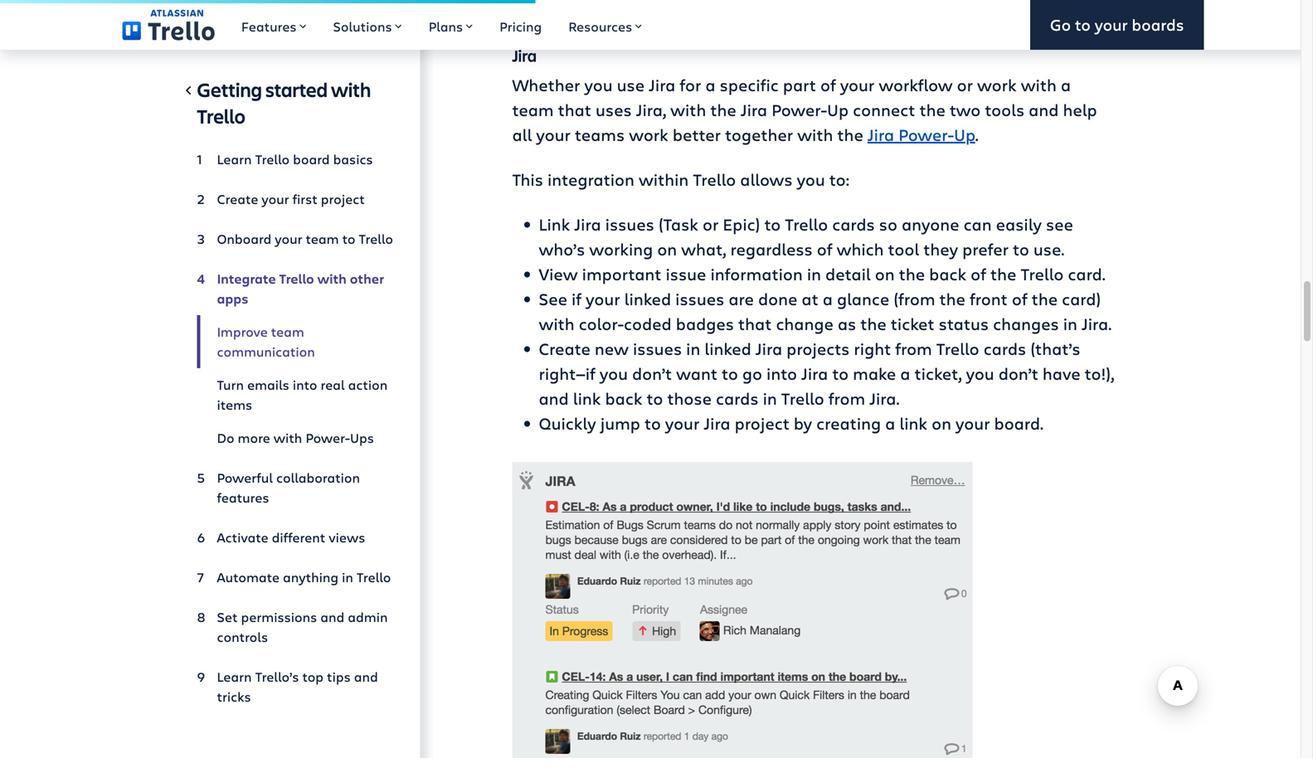 Task type: vqa. For each thing, say whether or not it's contained in the screenshot.
1st Create from template… image from the left
no



Task type: describe. For each thing, give the bounding box(es) containing it.
what,
[[681, 238, 726, 260]]

2 horizontal spatial cards
[[984, 337, 1027, 360]]

in right anything at the left bottom
[[342, 568, 353, 586]]

trello's
[[255, 668, 299, 686]]

learn trello's top tips and tricks link
[[197, 660, 394, 714]]

with up tools
[[1021, 73, 1057, 96]]

project inside link jira issues (task or epic) to trello cards so anyone can easily see who's working on what, regardless of which tool they prefer to use. view important issue information in detail on the back of the trello card. see if your linked issues are done at a glance (from the front of the card) with color-coded badges that change as the ticket status changes in jira. create new issues in linked jira projects right from trello cards (that's right—if you don't want to go into jira to make a ticket, you don't have to!), and link back to those cards in trello from jira. quickly jump to your jira project by creating a link on your board.
[[735, 412, 790, 434]]

activate
[[217, 529, 269, 546]]

trello up admin
[[357, 568, 391, 586]]

resources button
[[555, 0, 656, 50]]

different
[[272, 529, 325, 546]]

card.
[[1068, 263, 1106, 285]]

your down create your first project
[[275, 230, 302, 248]]

teams
[[575, 123, 625, 146]]

specific
[[720, 73, 779, 96]]

0 horizontal spatial linked
[[625, 287, 671, 310]]

jira down projects
[[802, 362, 828, 384]]

1 vertical spatial work
[[629, 123, 669, 146]]

jira down those on the right of page
[[704, 412, 731, 434]]

2 horizontal spatial on
[[932, 412, 952, 434]]

information
[[711, 263, 803, 285]]

with inside link jira issues (task or epic) to trello cards so anyone can easily see who's working on what, regardless of which tool they prefer to use. view important issue information in detail on the back of the trello card. see if your linked issues are done at a glance (from the front of the card) with color-coded badges that change as the ticket status changes in jira. create new issues in linked jira projects right from trello cards (that's right—if you don't want to go into jira to make a ticket, you don't have to!), and link back to those cards in trello from jira. quickly jump to your jira project by creating a link on your board.
[[539, 312, 575, 335]]

your up color-
[[586, 287, 620, 310]]

board
[[293, 150, 330, 168]]

of down prefer
[[971, 263, 987, 285]]

automate anything in trello link
[[197, 561, 394, 594]]

with inside integrate trello with other apps
[[318, 270, 347, 288]]

in right those on the right of page
[[763, 387, 777, 409]]

with down the for
[[671, 98, 706, 121]]

so
[[879, 213, 898, 235]]

0 horizontal spatial back
[[605, 387, 643, 409]]

top
[[302, 668, 324, 686]]

into inside turn emails into real action items
[[293, 376, 317, 394]]

or inside link jira issues (task or epic) to trello cards so anyone can easily see who's working on what, regardless of which tool they prefer to use. view important issue information in detail on the back of the trello card. see if your linked issues are done at a glance (from the front of the card) with color-coded badges that change as the ticket status changes in jira. create new issues in linked jira projects right from trello cards (that's right—if you don't want to go into jira to make a ticket, you don't have to!), and link back to those cards in trello from jira. quickly jump to your jira project by creating a link on your board.
[[703, 213, 719, 235]]

1 don't from the left
[[632, 362, 672, 384]]

the up jira power-up .
[[920, 98, 946, 121]]

power- inside do more with power-ups link
[[306, 429, 350, 447]]

if
[[572, 287, 582, 310]]

glance
[[837, 287, 890, 310]]

your left first
[[262, 190, 289, 208]]

workflow
[[879, 73, 953, 96]]

can
[[964, 213, 992, 235]]

use.
[[1034, 238, 1065, 260]]

powerful collaboration features
[[217, 469, 360, 507]]

right
[[854, 337, 891, 360]]

all
[[512, 123, 532, 146]]

the down connect
[[838, 123, 864, 146]]

first
[[293, 190, 318, 208]]

ticket
[[891, 312, 935, 335]]

turn emails into real action items link
[[197, 368, 394, 422]]

the up right
[[861, 312, 887, 335]]

solutions
[[333, 17, 392, 35]]

0 vertical spatial cards
[[832, 213, 875, 235]]

0 vertical spatial jira.
[[1082, 312, 1112, 335]]

do more with power-ups link
[[197, 422, 394, 455]]

turn
[[217, 376, 244, 394]]

to left those on the right of page
[[647, 387, 663, 409]]

create your first project
[[217, 190, 365, 208]]

to right jump
[[645, 412, 661, 434]]

a right the at
[[823, 287, 833, 310]]

a up help
[[1061, 73, 1071, 96]]

the up status
[[940, 287, 966, 310]]

jump
[[600, 412, 641, 434]]

your left boards
[[1095, 14, 1128, 35]]

controls
[[217, 628, 268, 646]]

or inside whether you use jira for a specific part of your workflow or work with a team that uses jira, with the jira power-up connect the two tools and help all your teams work better together with the
[[957, 73, 973, 96]]

those
[[667, 387, 712, 409]]

tool
[[888, 238, 920, 260]]

improve team communication
[[217, 323, 315, 361]]

with right the more
[[274, 429, 302, 447]]

atlassian trello image
[[122, 9, 215, 40]]

two
[[950, 98, 981, 121]]

set permissions and admin controls
[[217, 608, 388, 646]]

plans
[[429, 17, 463, 35]]

learn trello's top tips and tricks
[[217, 668, 378, 706]]

the down specific
[[711, 98, 737, 121]]

go
[[743, 362, 763, 384]]

solutions button
[[320, 0, 415, 50]]

want
[[676, 362, 718, 384]]

your down those on the right of page
[[665, 412, 700, 434]]

basics
[[333, 150, 373, 168]]

0 horizontal spatial on
[[657, 238, 677, 260]]

powerful collaboration features link
[[197, 461, 394, 514]]

by
[[794, 412, 812, 434]]

resources
[[569, 17, 632, 35]]

ups
[[350, 429, 374, 447]]

which
[[837, 238, 884, 260]]

uses
[[596, 98, 632, 121]]

to right go
[[1075, 14, 1091, 35]]

2 horizontal spatial power-
[[899, 123, 954, 146]]

pricing
[[500, 17, 542, 35]]

to down easily
[[1013, 238, 1030, 260]]

to up the regardless
[[765, 213, 781, 235]]

have
[[1043, 362, 1081, 384]]

see
[[1046, 213, 1074, 235]]

whether you use jira for a specific part of your workflow or work with a team that uses jira, with the jira power-up connect the two tools and help all your teams work better together with the
[[512, 73, 1098, 146]]

features
[[217, 489, 269, 507]]

trello down better
[[693, 168, 736, 190]]

trello down use.
[[1021, 263, 1064, 285]]

with up to: at the right
[[798, 123, 833, 146]]

who's
[[539, 238, 585, 260]]

with inside the getting started with trello
[[331, 76, 371, 102]]

create your first project link
[[197, 183, 394, 216]]

views
[[329, 529, 365, 546]]

your left board.
[[956, 412, 990, 434]]

1 vertical spatial team
[[306, 230, 339, 248]]

up inside whether you use jira for a specific part of your workflow or work with a team that uses jira, with the jira power-up connect the two tools and help all your teams work better together with the
[[827, 98, 849, 121]]

trello up "by" in the bottom of the page
[[781, 387, 825, 409]]

status
[[939, 312, 989, 335]]

(task
[[659, 213, 699, 235]]

together
[[725, 123, 793, 146]]

trello inside integrate trello with other apps
[[279, 270, 314, 288]]

2 vertical spatial cards
[[716, 387, 759, 409]]

you down new
[[600, 362, 628, 384]]

jira down pricing
[[512, 44, 537, 66]]

to up other
[[342, 230, 355, 248]]

view
[[539, 263, 578, 285]]

admin
[[348, 608, 388, 626]]

issue
[[666, 263, 706, 285]]

features button
[[228, 0, 320, 50]]

do
[[217, 429, 234, 447]]

turn emails into real action items
[[217, 376, 388, 414]]

into inside link jira issues (task or epic) to trello cards so anyone can easily see who's working on what, regardless of which tool they prefer to use. view important issue information in detail on the back of the trello card. see if your linked issues are done at a glance (from the front of the card) with color-coded badges that change as the ticket status changes in jira. create new issues in linked jira projects right from trello cards (that's right—if you don't want to go into jira to make a ticket, you don't have to!), and link back to those cards in trello from jira. quickly jump to your jira project by creating a link on your board.
[[767, 362, 797, 384]]

detail
[[826, 263, 871, 285]]

and inside whether you use jira for a specific part of your workflow or work with a team that uses jira, with the jira power-up connect the two tools and help all your teams work better together with the
[[1029, 98, 1059, 121]]

getting
[[197, 76, 262, 102]]

jira power-up link
[[868, 123, 976, 146]]

important
[[582, 263, 662, 285]]

0 vertical spatial issues
[[605, 213, 655, 235]]

of inside whether you use jira for a specific part of your workflow or work with a team that uses jira, with the jira power-up connect the two tools and help all your teams work better together with the
[[821, 73, 836, 96]]



Task type: locate. For each thing, give the bounding box(es) containing it.
that inside link jira issues (task or epic) to trello cards so anyone can easily see who's working on what, regardless of which tool they prefer to use. view important issue information in detail on the back of the trello card. see if your linked issues are done at a glance (from the front of the card) with color-coded badges that change as the ticket status changes in jira. create new issues in linked jira projects right from trello cards (that's right—if you don't want to go into jira to make a ticket, you don't have to!), and link back to those cards in trello from jira. quickly jump to your jira project by creating a link on your board.
[[738, 312, 772, 335]]

1 vertical spatial up
[[954, 123, 976, 146]]

badges
[[676, 312, 734, 335]]

a right the for
[[706, 73, 716, 96]]

issues down "coded"
[[633, 337, 682, 360]]

1 learn from the top
[[217, 150, 252, 168]]

and right tips
[[354, 668, 378, 686]]

jira. down card)
[[1082, 312, 1112, 335]]

make
[[853, 362, 896, 384]]

on down tool
[[875, 263, 895, 285]]

1 horizontal spatial jira.
[[1082, 312, 1112, 335]]

allows
[[740, 168, 793, 190]]

0 vertical spatial learn
[[217, 150, 252, 168]]

into
[[767, 362, 797, 384], [293, 376, 317, 394]]

0 horizontal spatial up
[[827, 98, 849, 121]]

1 vertical spatial on
[[875, 263, 895, 285]]

with right started
[[331, 76, 371, 102]]

prefer
[[963, 238, 1009, 260]]

1 vertical spatial issues
[[676, 287, 725, 310]]

you right ticket,
[[966, 362, 995, 384]]

the up (from
[[899, 263, 925, 285]]

don't
[[632, 362, 672, 384], [999, 362, 1039, 384]]

cards
[[832, 213, 875, 235], [984, 337, 1027, 360], [716, 387, 759, 409]]

project
[[321, 190, 365, 208], [735, 412, 790, 434]]

link jira issues (task or epic) to trello cards so anyone can easily see who's working on what, regardless of which tool they prefer to use. view important issue information in detail on the back of the trello card. see if your linked issues are done at a glance (from the front of the card) with color-coded badges that change as the ticket status changes in jira. create new issues in linked jira projects right from trello cards (that's right—if you don't want to go into jira to make a ticket, you don't have to!), and link back to those cards in trello from jira. quickly jump to your jira project by creating a link on your board.
[[539, 213, 1115, 434]]

up down two
[[954, 123, 976, 146]]

1 vertical spatial linked
[[705, 337, 752, 360]]

1 horizontal spatial power-
[[772, 98, 827, 121]]

1 horizontal spatial on
[[875, 263, 895, 285]]

2 vertical spatial power-
[[306, 429, 350, 447]]

learn inside learn trello's top tips and tricks
[[217, 668, 252, 686]]

a right make
[[901, 362, 911, 384]]

link up "quickly"
[[573, 387, 601, 409]]

from down ticket
[[896, 337, 932, 360]]

to!),
[[1085, 362, 1115, 384]]

with left other
[[318, 270, 347, 288]]

changes
[[993, 312, 1059, 335]]

1 horizontal spatial from
[[896, 337, 932, 360]]

0 horizontal spatial power-
[[306, 429, 350, 447]]

page progress progress bar
[[0, 0, 539, 3]]

don't left have
[[999, 362, 1039, 384]]

0 vertical spatial that
[[558, 98, 592, 121]]

1 horizontal spatial back
[[929, 263, 967, 285]]

on down "(task"
[[657, 238, 677, 260]]

regardless
[[731, 238, 813, 260]]

issues up 'badges'
[[676, 287, 725, 310]]

whether
[[512, 73, 580, 96]]

set permissions and admin controls link
[[197, 601, 394, 654]]

0 vertical spatial on
[[657, 238, 677, 260]]

with down see at the left top of page
[[539, 312, 575, 335]]

epic)
[[723, 213, 760, 235]]

trello up the regardless
[[785, 213, 828, 235]]

to down projects
[[833, 362, 849, 384]]

0 horizontal spatial from
[[829, 387, 866, 409]]

2 vertical spatial team
[[271, 323, 304, 341]]

tips
[[327, 668, 351, 686]]

1 vertical spatial or
[[703, 213, 719, 235]]

in
[[807, 263, 821, 285], [1064, 312, 1078, 335], [686, 337, 701, 360], [763, 387, 777, 409], [342, 568, 353, 586]]

learn for learn trello board basics
[[217, 150, 252, 168]]

that down are
[[738, 312, 772, 335]]

trello left the board
[[255, 150, 290, 168]]

2 vertical spatial on
[[932, 412, 952, 434]]

power- inside whether you use jira for a specific part of your workflow or work with a team that uses jira, with the jira power-up connect the two tools and help all your teams work better together with the
[[772, 98, 827, 121]]

jira down connect
[[868, 123, 895, 146]]

this integration within trello allows you to:
[[512, 168, 850, 190]]

set
[[217, 608, 238, 626]]

go
[[1050, 14, 1071, 35]]

1 vertical spatial that
[[738, 312, 772, 335]]

linked up "coded"
[[625, 287, 671, 310]]

1 vertical spatial learn
[[217, 668, 252, 686]]

link
[[573, 387, 601, 409], [900, 412, 928, 434]]

1 horizontal spatial up
[[954, 123, 976, 146]]

cards up which at the top right of page
[[832, 213, 875, 235]]

onboard
[[217, 230, 272, 248]]

your right all
[[536, 123, 571, 146]]

power-
[[772, 98, 827, 121], [899, 123, 954, 146], [306, 429, 350, 447]]

board.
[[994, 412, 1044, 434]]

of up detail
[[817, 238, 833, 260]]

and inside learn trello's top tips and tricks
[[354, 668, 378, 686]]

(that's
[[1031, 337, 1081, 360]]

0 horizontal spatial work
[[629, 123, 669, 146]]

trello down getting
[[197, 103, 245, 129]]

powerful
[[217, 469, 273, 487]]

up
[[827, 98, 849, 121], [954, 123, 976, 146]]

anything
[[283, 568, 339, 586]]

they
[[924, 238, 958, 260]]

and inside link jira issues (task or epic) to trello cards so anyone can easily see who's working on what, regardless of which tool they prefer to use. view important issue information in detail on the back of the trello card. see if your linked issues are done at a glance (from the front of the card) with color-coded badges that change as the ticket status changes in jira. create new issues in linked jira projects right from trello cards (that's right—if you don't want to go into jira to make a ticket, you don't have to!), and link back to those cards in trello from jira. quickly jump to your jira project by creating a link on your board.
[[539, 387, 569, 409]]

projects
[[787, 337, 850, 360]]

1 horizontal spatial create
[[539, 337, 591, 360]]

0 horizontal spatial link
[[573, 387, 601, 409]]

1 vertical spatial back
[[605, 387, 643, 409]]

2 horizontal spatial team
[[512, 98, 554, 121]]

0 horizontal spatial into
[[293, 376, 317, 394]]

back up jump
[[605, 387, 643, 409]]

2 vertical spatial issues
[[633, 337, 682, 360]]

you left to: at the right
[[797, 168, 825, 190]]

you up uses
[[585, 73, 613, 96]]

your up connect
[[840, 73, 875, 96]]

power- down two
[[899, 123, 954, 146]]

0 horizontal spatial that
[[558, 98, 592, 121]]

cards down changes in the right top of the page
[[984, 337, 1027, 360]]

0 horizontal spatial jira.
[[870, 387, 900, 409]]

1 vertical spatial cards
[[984, 337, 1027, 360]]

and down right—if
[[539, 387, 569, 409]]

tricks
[[217, 688, 251, 706]]

automate anything in trello
[[217, 568, 391, 586]]

0 horizontal spatial create
[[217, 190, 258, 208]]

go to your boards link
[[1030, 0, 1204, 50]]

0 vertical spatial back
[[929, 263, 967, 285]]

0 horizontal spatial team
[[271, 323, 304, 341]]

jira up the "go"
[[756, 337, 783, 360]]

the up changes in the right top of the page
[[1032, 287, 1058, 310]]

a right creating
[[885, 412, 896, 434]]

1 horizontal spatial that
[[738, 312, 772, 335]]

linked
[[625, 287, 671, 310], [705, 337, 752, 360]]

team
[[512, 98, 554, 121], [306, 230, 339, 248], [271, 323, 304, 341]]

and
[[1029, 98, 1059, 121], [539, 387, 569, 409], [321, 608, 345, 626], [354, 668, 378, 686]]

activate different views link
[[197, 521, 394, 554]]

new
[[595, 337, 629, 360]]

project right first
[[321, 190, 365, 208]]

1 horizontal spatial project
[[735, 412, 790, 434]]

2 learn from the top
[[217, 668, 252, 686]]

done
[[758, 287, 798, 310]]

integration
[[548, 168, 635, 190]]

jira,
[[636, 98, 666, 121]]

see
[[539, 287, 568, 310]]

1 horizontal spatial or
[[957, 73, 973, 96]]

tools
[[985, 98, 1025, 121]]

jira power-up .
[[868, 123, 979, 146]]

learn up tricks
[[217, 668, 252, 686]]

apps
[[217, 290, 248, 307]]

from up creating
[[829, 387, 866, 409]]

1 vertical spatial create
[[539, 337, 591, 360]]

at
[[802, 287, 819, 310]]

started
[[265, 76, 328, 102]]

in up want
[[686, 337, 701, 360]]

team inside whether you use jira for a specific part of your workflow or work with a team that uses jira, with the jira power-up connect the two tools and help all your teams work better together with the
[[512, 98, 554, 121]]

emails
[[247, 376, 289, 394]]

1 vertical spatial link
[[900, 412, 928, 434]]

of right part
[[821, 73, 836, 96]]

or up what,
[[703, 213, 719, 235]]

0 horizontal spatial or
[[703, 213, 719, 235]]

0 vertical spatial work
[[977, 73, 1017, 96]]

1 vertical spatial project
[[735, 412, 790, 434]]

on down ticket,
[[932, 412, 952, 434]]

up left connect
[[827, 98, 849, 121]]

trello inside the getting started with trello
[[197, 103, 245, 129]]

trello down status
[[937, 337, 980, 360]]

and left admin
[[321, 608, 345, 626]]

part
[[783, 73, 816, 96]]

0 vertical spatial or
[[957, 73, 973, 96]]

jira
[[512, 44, 537, 66], [649, 73, 676, 96], [741, 98, 768, 121], [868, 123, 895, 146], [575, 213, 601, 235], [756, 337, 783, 360], [802, 362, 828, 384], [704, 412, 731, 434]]

this
[[512, 168, 543, 190]]

1 vertical spatial power-
[[899, 123, 954, 146]]

1 horizontal spatial work
[[977, 73, 1017, 96]]

back down the they
[[929, 263, 967, 285]]

learn for learn trello's top tips and tricks
[[217, 668, 252, 686]]

automate
[[217, 568, 280, 586]]

and inside set permissions and admin controls
[[321, 608, 345, 626]]

action
[[348, 376, 388, 394]]

creating
[[817, 412, 881, 434]]

0 vertical spatial linked
[[625, 287, 671, 310]]

learn up create your first project
[[217, 150, 252, 168]]

0 horizontal spatial don't
[[632, 362, 672, 384]]

more
[[238, 429, 270, 447]]

in down card)
[[1064, 312, 1078, 335]]

learn trello board basics link
[[197, 143, 394, 176]]

1 horizontal spatial link
[[900, 412, 928, 434]]

the up 'front' in the right of the page
[[991, 263, 1017, 285]]

team up all
[[512, 98, 554, 121]]

or up two
[[957, 73, 973, 96]]

jira up jira,
[[649, 73, 676, 96]]

1 horizontal spatial don't
[[999, 362, 1039, 384]]

0 vertical spatial project
[[321, 190, 365, 208]]

in up the at
[[807, 263, 821, 285]]

features
[[241, 17, 297, 35]]

team inside the improve team communication
[[271, 323, 304, 341]]

create
[[217, 190, 258, 208], [539, 337, 591, 360]]

you inside whether you use jira for a specific part of your workflow or work with a team that uses jira, with the jira power-up connect the two tools and help all your teams work better together with the
[[585, 73, 613, 96]]

go to your boards
[[1050, 14, 1184, 35]]

0 horizontal spatial project
[[321, 190, 365, 208]]

create up right—if
[[539, 337, 591, 360]]

1 vertical spatial jira.
[[870, 387, 900, 409]]

1 horizontal spatial cards
[[832, 213, 875, 235]]

onboard your team to trello link
[[197, 222, 394, 256]]

1 vertical spatial from
[[829, 387, 866, 409]]

0 vertical spatial power-
[[772, 98, 827, 121]]

work down jira,
[[629, 123, 669, 146]]

and left help
[[1029, 98, 1059, 121]]

on
[[657, 238, 677, 260], [875, 263, 895, 285], [932, 412, 952, 434]]

2 don't from the left
[[999, 362, 1039, 384]]

to:
[[830, 168, 850, 190]]

0 vertical spatial link
[[573, 387, 601, 409]]

for
[[680, 73, 701, 96]]

card)
[[1062, 287, 1101, 310]]

create up onboard
[[217, 190, 258, 208]]

link down ticket,
[[900, 412, 928, 434]]

to left the "go"
[[722, 362, 738, 384]]

1 horizontal spatial team
[[306, 230, 339, 248]]

0 horizontal spatial cards
[[716, 387, 759, 409]]

power- down part
[[772, 98, 827, 121]]

team up "communication"
[[271, 323, 304, 341]]

create inside link jira issues (task or epic) to trello cards so anyone can easily see who's working on what, regardless of which tool they prefer to use. view important issue information in detail on the back of the trello card. see if your linked issues are done at a glance (from the front of the card) with color-coded badges that change as the ticket status changes in jira. create new issues in linked jira projects right from trello cards (that's right—if you don't want to go into jira to make a ticket, you don't have to!), and link back to those cards in trello from jira. quickly jump to your jira project by creating a link on your board.
[[539, 337, 591, 360]]

cards down the "go"
[[716, 387, 759, 409]]

front
[[970, 287, 1008, 310]]

an image showing the jira power-up on a trello card image
[[512, 462, 973, 758]]

of up changes in the right top of the page
[[1012, 287, 1028, 310]]

jira.
[[1082, 312, 1112, 335], [870, 387, 900, 409]]

team down first
[[306, 230, 339, 248]]

pricing link
[[486, 0, 555, 50]]

0 vertical spatial team
[[512, 98, 554, 121]]

1 horizontal spatial linked
[[705, 337, 752, 360]]

jira. down make
[[870, 387, 900, 409]]

right—if
[[539, 362, 596, 384]]

anyone
[[902, 213, 960, 235]]

work up tools
[[977, 73, 1017, 96]]

onboard your team to trello
[[217, 230, 393, 248]]

trello up other
[[359, 230, 393, 248]]

don't left want
[[632, 362, 672, 384]]

that inside whether you use jira for a specific part of your workflow or work with a team that uses jira, with the jira power-up connect the two tools and help all your teams work better together with the
[[558, 98, 592, 121]]

coded
[[624, 312, 672, 335]]

trello down 'onboard your team to trello' link
[[279, 270, 314, 288]]

1 horizontal spatial into
[[767, 362, 797, 384]]

other
[[350, 270, 384, 288]]

0 vertical spatial up
[[827, 98, 849, 121]]

jira right link
[[575, 213, 601, 235]]

0 vertical spatial from
[[896, 337, 932, 360]]

that up the teams
[[558, 98, 592, 121]]

jira down specific
[[741, 98, 768, 121]]

0 vertical spatial create
[[217, 190, 258, 208]]

of
[[821, 73, 836, 96], [817, 238, 833, 260], [971, 263, 987, 285], [1012, 287, 1028, 310]]



